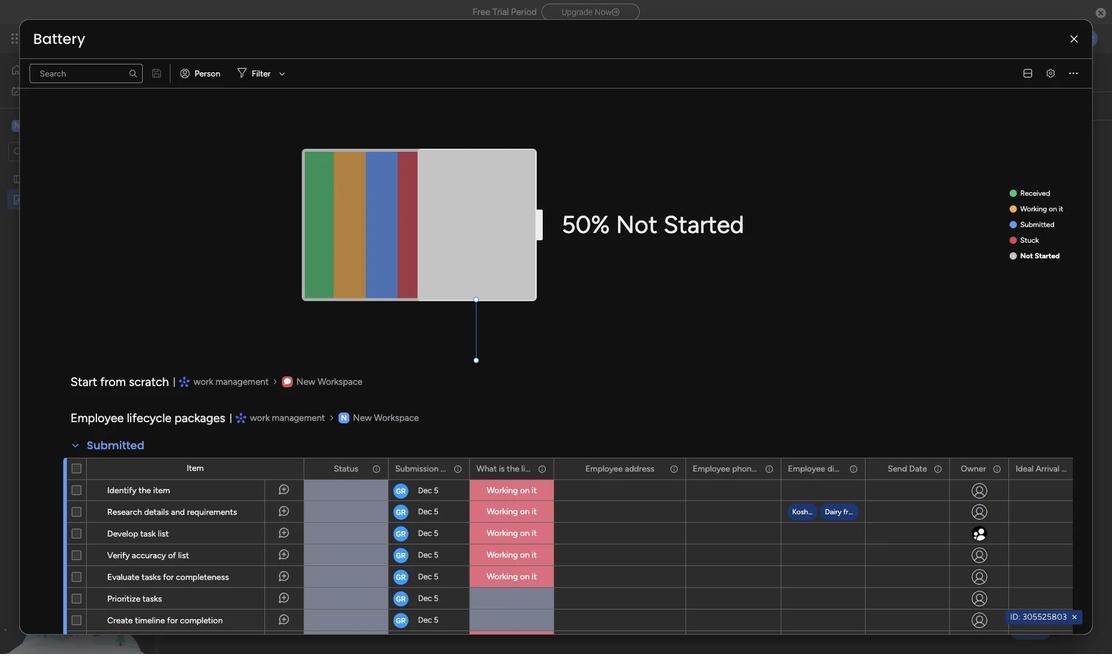Task type: locate. For each thing, give the bounding box(es) containing it.
3 options image from the left
[[669, 459, 677, 479]]

list
[[158, 529, 169, 539], [178, 551, 189, 561]]

1 vertical spatial the
[[139, 486, 151, 496]]

not
[[616, 211, 658, 240], [1021, 252, 1034, 261]]

0 vertical spatial private dashboard image
[[178, 65, 192, 80]]

the right is on the left of the page
[[507, 464, 520, 474]]

work
[[40, 85, 59, 96], [194, 377, 213, 387], [250, 413, 270, 424]]

0 vertical spatial for
[[163, 573, 174, 583]]

remove image right 305525734
[[373, 221, 383, 231]]

start conversation image
[[265, 632, 304, 653]]

0 horizontal spatial management
[[216, 377, 269, 387]]

1 column information image from the left
[[372, 464, 382, 474]]

1 horizontal spatial workspace image
[[284, 377, 291, 387]]

private dashboard image down public board icon
[[13, 194, 24, 205]]

0 horizontal spatial list
[[158, 529, 169, 539]]

date for send date
[[910, 464, 928, 474]]

1 horizontal spatial new
[[353, 413, 372, 424]]

1 vertical spatial private dashboard image
[[13, 194, 24, 205]]

6 dec from the top
[[418, 594, 432, 603]]

2 options image from the left
[[453, 459, 461, 479]]

id: left 305525734
[[314, 221, 324, 231]]

0 vertical spatial submitted
[[1021, 221, 1055, 229]]

0 horizontal spatial |
[[173, 377, 176, 387]]

list right task
[[158, 529, 169, 539]]

2 column information image from the left
[[670, 464, 679, 474]]

share
[[1042, 66, 1064, 77]]

None search field
[[30, 64, 143, 83]]

work right my
[[40, 85, 59, 96]]

dashboard
[[251, 58, 357, 86]]

column information image right send date "field"
[[934, 464, 943, 474]]

50% not started
[[562, 211, 745, 240]]

employee for employee dietary restriction
[[788, 464, 826, 474]]

filter
[[252, 68, 271, 79]]

column information image right "phone"
[[765, 464, 775, 474]]

public board image
[[13, 173, 24, 185]]

0 vertical spatial n
[[14, 120, 21, 130]]

phone
[[733, 464, 756, 474]]

3 date from the left
[[1062, 464, 1080, 474]]

workspace image
[[11, 119, 24, 132], [284, 377, 291, 387]]

tasks down accuracy
[[142, 573, 161, 583]]

1 options image from the left
[[371, 459, 380, 479]]

remove image inside 'id: 305525734' element
[[373, 221, 383, 231]]

Filter dashboard by text search field
[[365, 96, 478, 116]]

0 horizontal spatial date
[[441, 464, 459, 474]]

id:
[[314, 221, 324, 231], [1011, 612, 1021, 623]]

create timeline for completion
[[107, 616, 223, 626]]

n
[[14, 120, 21, 130], [341, 414, 347, 422]]

submitted up the stuck
[[1021, 221, 1055, 229]]

options image
[[537, 459, 545, 479], [933, 459, 941, 479], [849, 459, 857, 479], [47, 628, 57, 655]]

workspace
[[318, 377, 363, 387], [374, 413, 419, 424]]

management for start from scratch
[[216, 377, 269, 387]]

options image right "phone"
[[764, 459, 773, 479]]

7 dec 5 from the top
[[418, 616, 439, 625]]

started
[[664, 211, 745, 240], [1035, 252, 1060, 261]]

1 vertical spatial started
[[1035, 252, 1060, 261]]

id: 305525734 element
[[309, 219, 386, 233]]

1 horizontal spatial workspace image
[[339, 413, 349, 424]]

2 horizontal spatial work
[[250, 413, 270, 424]]

workspace image for employee lifecycle packages
[[339, 413, 349, 424]]

private dashboard image left person
[[178, 65, 192, 80]]

column information image right life on the bottom left of the page
[[538, 464, 547, 474]]

5 options image from the left
[[992, 459, 1001, 479]]

column information image
[[453, 464, 463, 474], [538, 464, 547, 474], [765, 464, 775, 474], [934, 464, 943, 474]]

1 horizontal spatial |
[[230, 413, 232, 424]]

1 vertical spatial id:
[[1011, 612, 1021, 623]]

help
[[1021, 624, 1042, 636]]

3 column information image from the left
[[849, 464, 859, 474]]

Battery field
[[30, 29, 88, 49]]

| right the scratch on the left bottom of page
[[173, 377, 176, 387]]

options image for employee address
[[669, 459, 677, 479]]

1 horizontal spatial n
[[341, 414, 347, 422]]

1 vertical spatial workspace image
[[339, 413, 349, 424]]

monday
[[54, 31, 95, 45]]

0 vertical spatial started
[[664, 211, 745, 240]]

option
[[0, 168, 154, 171]]

1 5 from the top
[[434, 486, 439, 495]]

50%
[[562, 211, 610, 240]]

4 options image from the left
[[764, 459, 773, 479]]

8 dec 5 from the top
[[418, 638, 439, 647]]

employee up submitted field
[[71, 411, 124, 426]]

4 column information image from the left
[[934, 464, 943, 474]]

2 date from the left
[[910, 464, 928, 474]]

7 dec from the top
[[418, 616, 432, 625]]

id: for id: 305525734
[[314, 221, 324, 231]]

not down the stuck
[[1021, 252, 1034, 261]]

date right submission
[[441, 464, 459, 474]]

dapulse close image
[[1096, 7, 1107, 19]]

1 vertical spatial for
[[167, 616, 178, 626]]

employee address
[[586, 464, 655, 474]]

v2 split view image
[[1024, 69, 1033, 78]]

for down of
[[163, 573, 174, 583]]

1 vertical spatial tasks
[[143, 594, 162, 605]]

options image
[[371, 459, 380, 479], [453, 459, 461, 479], [669, 459, 677, 479], [764, 459, 773, 479], [992, 459, 1001, 479]]

dairy
[[825, 508, 842, 517]]

not started
[[1021, 252, 1060, 261]]

work
[[198, 58, 247, 86]]

options image for is
[[537, 459, 545, 479]]

column information image
[[372, 464, 382, 474], [670, 464, 679, 474], [849, 464, 859, 474], [993, 464, 1002, 474]]

date right send
[[910, 464, 928, 474]]

column information image right owner field
[[993, 464, 1002, 474]]

0 vertical spatial remove image
[[373, 221, 383, 231]]

work right packages on the left bottom
[[250, 413, 270, 424]]

more dots image
[[1070, 69, 1078, 78]]

column information image up free
[[849, 464, 859, 474]]

ideal arrival date
[[1016, 464, 1080, 474]]

0 horizontal spatial not
[[616, 211, 658, 240]]

work dashboard
[[198, 58, 357, 86]]

1 vertical spatial not
[[1021, 252, 1034, 261]]

3 dec 5 from the top
[[418, 529, 439, 538]]

evaluate
[[107, 573, 140, 583]]

dec 5
[[418, 486, 439, 495], [418, 507, 439, 517], [418, 529, 439, 538], [418, 551, 439, 560], [418, 573, 439, 582], [418, 594, 439, 603], [418, 616, 439, 625], [418, 638, 439, 647]]

employee left "phone"
[[693, 464, 731, 474]]

2 vertical spatial work
[[250, 413, 270, 424]]

column information image for owner
[[993, 464, 1002, 474]]

2 horizontal spatial date
[[1062, 464, 1080, 474]]

search image
[[128, 69, 138, 78]]

date right the arrival on the right bottom of the page
[[1062, 464, 1080, 474]]

0 horizontal spatial the
[[139, 486, 151, 496]]

1 horizontal spatial workspace
[[374, 413, 419, 424]]

date
[[441, 464, 459, 474], [910, 464, 928, 474], [1062, 464, 1080, 474]]

1 horizontal spatial management
[[272, 413, 325, 424]]

monday button
[[31, 23, 192, 54]]

6 5 from the top
[[434, 594, 439, 603]]

for right timeline
[[167, 616, 178, 626]]

new workspace for employee lifecycle packages
[[353, 413, 419, 424]]

4 column information image from the left
[[993, 464, 1002, 474]]

1 vertical spatial submitted
[[87, 438, 145, 453]]

1 horizontal spatial date
[[910, 464, 928, 474]]

1 horizontal spatial submitted
[[1021, 221, 1055, 229]]

it
[[1059, 205, 1064, 214], [532, 486, 537, 496], [532, 507, 537, 517], [532, 529, 537, 539], [532, 550, 537, 561], [532, 572, 537, 582]]

tasks up timeline
[[143, 594, 162, 605]]

0 vertical spatial work
[[40, 85, 59, 96]]

0 horizontal spatial n
[[14, 120, 21, 130]]

workspace image for start from scratch
[[282, 377, 293, 387]]

id: 305525734
[[314, 221, 370, 231]]

3 5 from the top
[[434, 529, 439, 538]]

0 vertical spatial new workspace
[[297, 377, 363, 387]]

0 vertical spatial list
[[158, 529, 169, 539]]

home
[[28, 64, 51, 75]]

workspace image
[[282, 377, 293, 387], [339, 413, 349, 424]]

0 horizontal spatial new
[[297, 377, 316, 387]]

Status field
[[331, 463, 362, 476]]

remove image right '305525803'
[[1070, 613, 1080, 623]]

private dashboard image inside work dashboard banner
[[178, 65, 192, 80]]

working on it
[[1021, 205, 1064, 214], [487, 486, 537, 496], [487, 507, 537, 517], [487, 529, 537, 539], [487, 550, 537, 561], [487, 572, 537, 582]]

1 vertical spatial management
[[272, 413, 325, 424]]

0 vertical spatial the
[[507, 464, 520, 474]]

Employee address field
[[583, 463, 658, 476]]

1 vertical spatial new
[[353, 413, 372, 424]]

2 dec 5 from the top
[[418, 507, 439, 517]]

options image left what on the left of the page
[[453, 459, 461, 479]]

new for start from scratch
[[297, 377, 316, 387]]

verify
[[107, 551, 130, 561]]

new workspace
[[297, 377, 363, 387], [353, 413, 419, 424]]

event?
[[535, 464, 561, 474]]

0 vertical spatial workspace
[[318, 377, 363, 387]]

column information image for employee address
[[670, 464, 679, 474]]

the left item
[[139, 486, 151, 496]]

3 dec from the top
[[418, 529, 432, 538]]

0 vertical spatial id:
[[314, 221, 324, 231]]

n up public board icon
[[14, 120, 21, 130]]

2 column information image from the left
[[538, 464, 547, 474]]

5 dec from the top
[[418, 573, 432, 582]]

0 vertical spatial work management
[[194, 377, 269, 387]]

options image right owner field
[[992, 459, 1001, 479]]

submitted down employee lifecycle packages
[[87, 438, 145, 453]]

1 horizontal spatial private dashboard image
[[178, 65, 192, 80]]

for
[[163, 573, 174, 583], [167, 616, 178, 626]]

new for employee lifecycle packages
[[353, 413, 372, 424]]

0 vertical spatial |
[[173, 377, 176, 387]]

employee left dietary
[[788, 464, 826, 474]]

options image right the address
[[669, 459, 677, 479]]

0 horizontal spatial remove image
[[373, 221, 383, 231]]

send
[[888, 464, 908, 474]]

0 vertical spatial tasks
[[142, 573, 161, 583]]

private dashboard image
[[178, 65, 192, 80], [13, 194, 24, 205]]

0 vertical spatial not
[[616, 211, 658, 240]]

Send Date field
[[885, 463, 931, 476]]

submitted
[[1021, 221, 1055, 229], [87, 438, 145, 453]]

accuracy
[[132, 551, 166, 561]]

free
[[844, 508, 857, 517]]

2 5 from the top
[[434, 507, 439, 517]]

1 date from the left
[[441, 464, 459, 474]]

options image for submission date
[[453, 459, 461, 479]]

list box
[[0, 166, 154, 372]]

305525734
[[326, 221, 370, 231]]

column information image left what on the left of the page
[[453, 464, 463, 474]]

and
[[171, 507, 185, 518]]

1 vertical spatial new workspace
[[353, 413, 419, 424]]

research
[[107, 507, 142, 518]]

work inside button
[[40, 85, 59, 96]]

3 column information image from the left
[[765, 464, 775, 474]]

column information image right the address
[[670, 464, 679, 474]]

1 horizontal spatial remove image
[[1070, 613, 1080, 623]]

n up status
[[341, 414, 347, 422]]

1 horizontal spatial work
[[194, 377, 213, 387]]

from
[[100, 375, 126, 389]]

work management for start from scratch
[[194, 377, 269, 387]]

0 vertical spatial workspace image
[[11, 119, 24, 132]]

tasks for prioritize
[[143, 594, 162, 605]]

workspace for packages
[[374, 413, 419, 424]]

n inside n button
[[14, 120, 21, 130]]

1 horizontal spatial started
[[1035, 252, 1060, 261]]

tasks
[[142, 573, 161, 583], [143, 594, 162, 605]]

greg robinson image
[[1079, 29, 1098, 48]]

1 vertical spatial list
[[178, 551, 189, 561]]

1 horizontal spatial the
[[507, 464, 520, 474]]

4 dec 5 from the top
[[418, 551, 439, 560]]

0 horizontal spatial submitted
[[87, 438, 145, 453]]

0 vertical spatial new
[[297, 377, 316, 387]]

upgrade now
[[562, 7, 612, 17]]

1 horizontal spatial id:
[[1011, 612, 1021, 623]]

1 vertical spatial |
[[230, 413, 232, 424]]

0 horizontal spatial workspace
[[318, 377, 363, 387]]

start from scratch
[[71, 375, 169, 389]]

Submission Date field
[[392, 463, 459, 476]]

employee left the address
[[586, 464, 623, 474]]

0 vertical spatial management
[[216, 377, 269, 387]]

| right packages on the left bottom
[[230, 413, 232, 424]]

0 horizontal spatial workspace image
[[11, 119, 24, 132]]

my
[[27, 85, 38, 96]]

0 vertical spatial workspace image
[[282, 377, 293, 387]]

not right 50%
[[616, 211, 658, 240]]

1 vertical spatial remove image
[[1070, 613, 1080, 623]]

task
[[140, 529, 156, 539]]

remove image
[[373, 221, 383, 231], [1070, 613, 1080, 623]]

restriction
[[856, 464, 895, 474]]

working
[[1021, 205, 1048, 214], [487, 486, 518, 496], [487, 507, 518, 517], [487, 529, 518, 539], [487, 550, 518, 561], [487, 572, 518, 582]]

for for timeline
[[167, 616, 178, 626]]

column information image right status field
[[372, 464, 382, 474]]

arrival
[[1036, 464, 1060, 474]]

work up packages on the left bottom
[[194, 377, 213, 387]]

id: 305525803
[[1011, 612, 1067, 623]]

0 horizontal spatial work
[[40, 85, 59, 96]]

my work button
[[7, 81, 130, 100]]

select product image
[[11, 33, 23, 45]]

date inside field
[[441, 464, 459, 474]]

|
[[173, 377, 176, 387], [230, 413, 232, 424]]

column information image for send date
[[934, 464, 943, 474]]

lottie animation image
[[0, 533, 154, 655]]

options image right status field
[[371, 459, 380, 479]]

1 vertical spatial work
[[194, 377, 213, 387]]

the
[[507, 464, 520, 474], [139, 486, 151, 496]]

management
[[216, 377, 269, 387], [272, 413, 325, 424]]

work management
[[194, 377, 269, 387], [250, 413, 325, 424]]

1 vertical spatial work management
[[250, 413, 325, 424]]

0 horizontal spatial id:
[[314, 221, 324, 231]]

what is the life event?
[[477, 464, 561, 474]]

1 vertical spatial workspace
[[374, 413, 419, 424]]

upgrade
[[562, 7, 593, 17]]

1 column information image from the left
[[453, 464, 463, 474]]

| for employee lifecycle packages
[[230, 413, 232, 424]]

5
[[434, 486, 439, 495], [434, 507, 439, 517], [434, 529, 439, 538], [434, 551, 439, 560], [434, 573, 439, 582], [434, 594, 439, 603], [434, 616, 439, 625], [434, 638, 439, 647]]

workspace image containing n
[[11, 119, 24, 132]]

id: up help
[[1011, 612, 1021, 623]]

0 horizontal spatial workspace image
[[282, 377, 293, 387]]

list right of
[[178, 551, 189, 561]]

employee for employee lifecycle packages
[[71, 411, 124, 426]]

evaluate tasks for completeness
[[107, 573, 229, 583]]

remove image inside id: 305525803 element
[[1070, 613, 1080, 623]]

0 horizontal spatial started
[[664, 211, 745, 240]]

workspace image containing n
[[339, 413, 349, 424]]

dapulse x slim image
[[1071, 35, 1078, 44]]



Task type: describe. For each thing, give the bounding box(es) containing it.
workspace image inside n button
[[11, 119, 24, 132]]

trial
[[493, 7, 509, 17]]

share button
[[1020, 62, 1069, 81]]

Work Dashboard field
[[195, 58, 360, 86]]

remove image for id: 305525803
[[1070, 613, 1080, 623]]

packages
[[175, 411, 226, 426]]

column information image for submission date
[[453, 464, 463, 474]]

completion
[[180, 616, 223, 626]]

What is the life event? field
[[474, 463, 561, 476]]

date for submission date
[[441, 464, 459, 474]]

work for employee lifecycle packages
[[250, 413, 270, 424]]

7 5 from the top
[[434, 616, 439, 625]]

5 dec 5 from the top
[[418, 573, 439, 582]]

item
[[153, 486, 170, 496]]

verify accuracy of list
[[107, 551, 189, 561]]

0 horizontal spatial private dashboard image
[[13, 194, 24, 205]]

develop
[[107, 529, 138, 539]]

1 horizontal spatial list
[[178, 551, 189, 561]]

1 dec 5 from the top
[[418, 486, 439, 495]]

dapulse rightstroke image
[[612, 8, 620, 17]]

dairy free
[[825, 508, 857, 517]]

Employee dietary restriction field
[[785, 463, 895, 476]]

upgrade now link
[[542, 3, 640, 20]]

for for tasks
[[163, 573, 174, 583]]

5 5 from the top
[[434, 573, 439, 582]]

details
[[144, 507, 169, 518]]

options image for dietary
[[849, 459, 857, 479]]

develop task list
[[107, 529, 169, 539]]

now
[[595, 7, 612, 17]]

submitted inside field
[[87, 438, 145, 453]]

options image for employee phone number
[[764, 459, 773, 479]]

Ideal Arrival Date field
[[1013, 463, 1080, 476]]

dietary
[[828, 464, 854, 474]]

stuck
[[1021, 237, 1039, 245]]

send date
[[888, 464, 928, 474]]

lifecycle
[[127, 411, 172, 426]]

arrow down image
[[275, 66, 290, 81]]

Owner field
[[958, 463, 990, 476]]

options image for status
[[371, 459, 380, 479]]

500
[[261, 175, 302, 201]]

identify the item
[[107, 486, 170, 496]]

completeness
[[176, 573, 229, 583]]

options image for owner
[[992, 459, 1001, 479]]

Submitted field
[[84, 438, 148, 454]]

2 dec from the top
[[418, 507, 432, 517]]

prioritize
[[107, 594, 141, 605]]

battery
[[33, 29, 85, 49]]

number
[[759, 464, 788, 474]]

help button
[[1010, 620, 1052, 640]]

period
[[511, 7, 537, 17]]

remove image for id: 305525734
[[373, 221, 383, 231]]

timeline
[[135, 616, 165, 626]]

ideal
[[1016, 464, 1034, 474]]

column information image for what is the life event?
[[538, 464, 547, 474]]

work dashboard banner
[[160, 53, 1113, 121]]

person
[[195, 68, 220, 79]]

Employee phone number field
[[690, 463, 788, 476]]

item
[[187, 464, 204, 474]]

1 dec from the top
[[418, 486, 432, 495]]

column information image for employee dietary restriction
[[849, 464, 859, 474]]

free trial period
[[473, 7, 537, 17]]

the inside field
[[507, 464, 520, 474]]

id: 305525803 element
[[1006, 611, 1083, 625]]

tasks for evaluate
[[142, 573, 161, 583]]

| for start from scratch
[[173, 377, 176, 387]]

workspace for scratch
[[318, 377, 363, 387]]

free
[[473, 7, 491, 17]]

life
[[522, 464, 533, 474]]

address
[[625, 464, 655, 474]]

6 dec 5 from the top
[[418, 594, 439, 603]]

research details and requirements
[[107, 507, 237, 518]]

employee dietary restriction
[[788, 464, 895, 474]]

n button
[[8, 115, 120, 136]]

column information image for employee phone number
[[765, 464, 775, 474]]

work management for employee lifecycle packages
[[250, 413, 325, 424]]

employee for employee address
[[586, 464, 623, 474]]

submission date
[[395, 464, 459, 474]]

what
[[477, 464, 497, 474]]

status
[[334, 464, 359, 474]]

1 horizontal spatial not
[[1021, 252, 1034, 261]]

received
[[1021, 190, 1051, 198]]

8 5 from the top
[[434, 638, 439, 647]]

4 5 from the top
[[434, 551, 439, 560]]

filter button
[[233, 64, 290, 83]]

of
[[168, 551, 176, 561]]

management for employee lifecycle packages
[[272, 413, 325, 424]]

scratch
[[129, 375, 169, 389]]

employee lifecycle packages
[[71, 411, 226, 426]]

8 dec from the top
[[418, 638, 432, 647]]

Filter dashboard by text search field
[[30, 64, 143, 83]]

305525803
[[1023, 612, 1067, 623]]

1 vertical spatial workspace image
[[284, 377, 291, 387]]

create
[[107, 616, 133, 626]]

employee for employee phone number
[[693, 464, 731, 474]]

column information image for status
[[372, 464, 382, 474]]

identify
[[107, 486, 137, 496]]

submission
[[395, 464, 439, 474]]

my work
[[27, 85, 59, 96]]

v2 settings line image
[[1047, 69, 1055, 78]]

prioritize tasks
[[107, 594, 162, 605]]

options image for date
[[933, 459, 941, 479]]

new workspace for start from scratch
[[297, 377, 363, 387]]

lottie animation element
[[0, 533, 154, 655]]

requirements
[[187, 507, 237, 518]]

kosher
[[793, 508, 815, 517]]

person button
[[175, 64, 228, 83]]

id: for id: 305525803
[[1011, 612, 1021, 623]]

work for start from scratch
[[194, 377, 213, 387]]

home button
[[7, 60, 130, 80]]

owner
[[961, 464, 987, 474]]

4 dec from the top
[[418, 551, 432, 560]]

employee phone number
[[693, 464, 788, 474]]

is
[[499, 464, 505, 474]]

start
[[71, 375, 97, 389]]

1 vertical spatial n
[[341, 414, 347, 422]]



Task type: vqa. For each thing, say whether or not it's contained in the screenshot.
5th 4 minutes ago from the top
no



